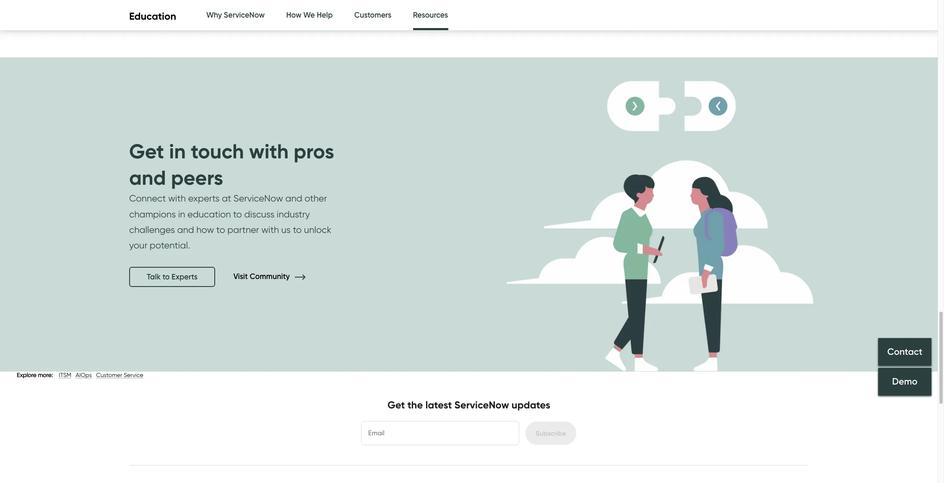 Task type: describe. For each thing, give the bounding box(es) containing it.
demo link
[[878, 368, 931, 396]]

talk to experts link
[[129, 267, 215, 287]]

explore
[[17, 372, 36, 379]]

illustration of a professor talking to a student while holding a tablet. image
[[502, 57, 817, 372]]

to right how
[[216, 224, 225, 235]]

education
[[129, 10, 176, 22]]

1 horizontal spatial and
[[177, 224, 194, 235]]

why servicenow link
[[206, 0, 265, 31]]

touch
[[191, 139, 244, 164]]

demo
[[892, 376, 917, 388]]

how
[[196, 224, 214, 235]]

pros
[[294, 139, 334, 164]]

help
[[317, 10, 333, 20]]

talk to experts
[[147, 273, 198, 282]]

subscribe
[[536, 429, 566, 438]]

1 vertical spatial in
[[178, 209, 185, 220]]

other
[[305, 193, 327, 204]]

us
[[281, 224, 291, 235]]

get for in
[[129, 139, 164, 164]]

latest
[[425, 399, 452, 411]]

servicenow inside get in touch with pros and peers connect with experts at servicenow and other champions in education to discuss industry challenges and how to partner with us to unlock your potential.
[[234, 193, 283, 204]]

more:
[[38, 372, 53, 379]]

how we help link
[[286, 0, 333, 31]]

contact link
[[878, 338, 931, 366]]

why servicenow
[[206, 10, 265, 20]]

we
[[303, 10, 315, 20]]

customer service
[[96, 372, 143, 379]]

0 vertical spatial in
[[169, 139, 186, 164]]

how we help
[[286, 10, 333, 20]]

itsm
[[59, 372, 71, 379]]

customer service link
[[96, 372, 143, 379]]

the
[[407, 399, 423, 411]]

2 vertical spatial servicenow
[[454, 399, 509, 411]]

discuss
[[244, 209, 274, 220]]

at
[[222, 193, 231, 204]]

aiops
[[76, 372, 92, 379]]

talk
[[147, 273, 161, 282]]

to inside 'link'
[[162, 273, 170, 282]]

partner
[[227, 224, 259, 235]]

to up partner
[[233, 209, 242, 220]]

industry
[[277, 209, 310, 220]]



Task type: locate. For each thing, give the bounding box(es) containing it.
customer
[[96, 372, 122, 379]]

contact
[[887, 346, 922, 358]]

get in touch with pros and peers connect with experts at servicenow and other champions in education to discuss industry challenges and how to partner with us to unlock your potential.
[[129, 139, 334, 251]]

itsm link
[[59, 372, 71, 379]]

experts
[[188, 193, 220, 204]]

0 vertical spatial servicenow
[[224, 10, 265, 20]]

get the latest servicenow updates
[[387, 399, 550, 411]]

visit
[[233, 272, 248, 282]]

customers
[[354, 10, 391, 20]]

0 vertical spatial and
[[129, 165, 166, 190]]

unlock
[[304, 224, 331, 235]]

champions
[[129, 209, 176, 220]]

get
[[129, 139, 164, 164], [387, 399, 405, 411]]

get for the
[[387, 399, 405, 411]]

resources
[[413, 10, 448, 20]]

Email text field
[[362, 422, 519, 445]]

in up peers on the left top of page
[[169, 139, 186, 164]]

connect
[[129, 193, 166, 204]]

explore more:
[[17, 372, 53, 379]]

to
[[233, 209, 242, 220], [216, 224, 225, 235], [293, 224, 302, 235], [162, 273, 170, 282]]

in left the education
[[178, 209, 185, 220]]

subscribe button
[[526, 422, 576, 445]]

your
[[129, 240, 147, 251]]

servicenow
[[224, 10, 265, 20], [234, 193, 283, 204], [454, 399, 509, 411]]

visit community
[[233, 272, 292, 282]]

in
[[169, 139, 186, 164], [178, 209, 185, 220]]

how
[[286, 10, 301, 20]]

peers
[[171, 165, 223, 190]]

resources link
[[413, 0, 448, 33]]

0 vertical spatial with
[[249, 139, 289, 164]]

education
[[187, 209, 231, 220]]

0 vertical spatial get
[[129, 139, 164, 164]]

1 vertical spatial get
[[387, 399, 405, 411]]

community
[[250, 272, 290, 282]]

1 vertical spatial with
[[168, 193, 186, 204]]

1 horizontal spatial get
[[387, 399, 405, 411]]

1 vertical spatial servicenow
[[234, 193, 283, 204]]

why
[[206, 10, 222, 20]]

1 vertical spatial and
[[285, 193, 302, 204]]

2 vertical spatial and
[[177, 224, 194, 235]]

and up connect
[[129, 165, 166, 190]]

2 horizontal spatial and
[[285, 193, 302, 204]]

with
[[249, 139, 289, 164], [168, 193, 186, 204], [261, 224, 279, 235]]

aiops link
[[76, 372, 92, 379]]

0 horizontal spatial and
[[129, 165, 166, 190]]

and left how
[[177, 224, 194, 235]]

visit community link
[[233, 272, 318, 282]]

service
[[124, 372, 143, 379]]

and up industry
[[285, 193, 302, 204]]

to right us
[[293, 224, 302, 235]]

0 horizontal spatial get
[[129, 139, 164, 164]]

updates
[[512, 399, 550, 411]]

experts
[[172, 273, 198, 282]]

2 vertical spatial with
[[261, 224, 279, 235]]

potential.
[[150, 240, 190, 251]]

and
[[129, 165, 166, 190], [285, 193, 302, 204], [177, 224, 194, 235]]

get inside get in touch with pros and peers connect with experts at servicenow and other champions in education to discuss industry challenges and how to partner with us to unlock your potential.
[[129, 139, 164, 164]]

challenges
[[129, 224, 175, 235]]

customers link
[[354, 0, 391, 31]]

to right talk
[[162, 273, 170, 282]]



Task type: vqa. For each thing, say whether or not it's contained in the screenshot.
TimB4 image
no



